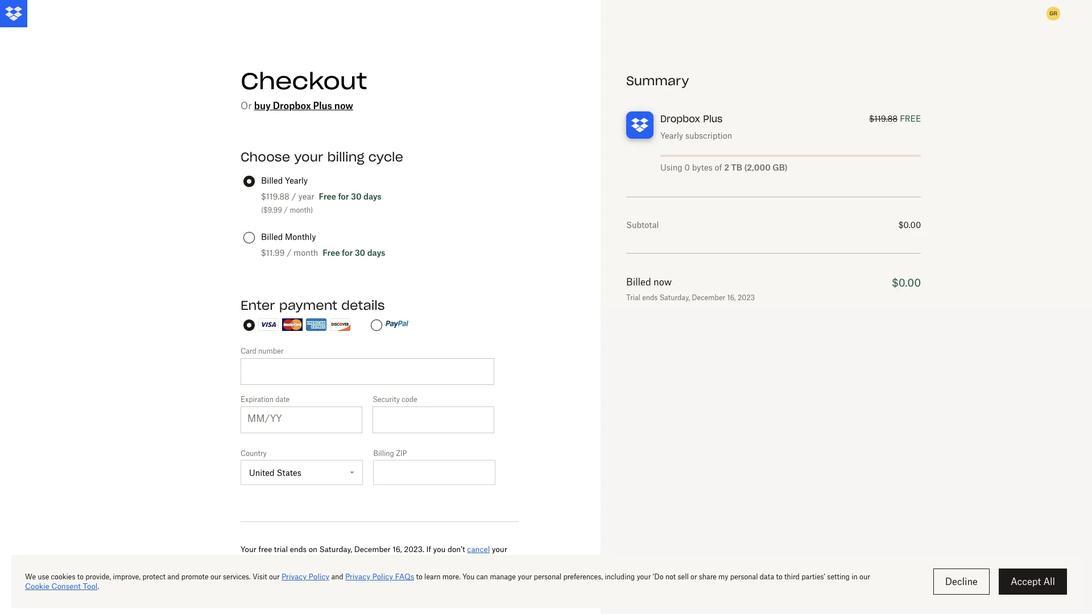 Task type: locate. For each thing, give the bounding box(es) containing it.
1 horizontal spatial trial
[[274, 545, 288, 554]]

1 vertical spatial december
[[354, 545, 391, 554]]

enter
[[241, 298, 275, 314]]

1 vertical spatial your
[[492, 545, 508, 554]]

1 vertical spatial billed
[[261, 232, 283, 242]]

2 vertical spatial $119.88
[[376, 559, 402, 568]]

Billing ZIP text field
[[373, 460, 496, 486]]

charges
[[302, 572, 331, 581]]

dropbox
[[273, 100, 311, 112], [661, 113, 701, 125]]

days up details
[[368, 248, 386, 258]]

0 vertical spatial yearly
[[661, 131, 684, 141]]

cancel inside your free trial by that date, we'll charge you $119.88 yearly (taxes included) until you cancel your plan. charges
[[241, 572, 263, 581]]

your up billed yearly
[[294, 149, 324, 165]]

1 horizontal spatial your
[[294, 149, 324, 165]]

you
[[433, 545, 446, 554], [361, 559, 374, 568], [503, 559, 515, 568], [420, 572, 432, 581]]

$119.88 up won't be refunded when you cancel,
[[376, 559, 402, 568]]

yearly
[[661, 131, 684, 141], [285, 176, 308, 186]]

for inside $119.88 / year free for 30 days ($9.99 / month)
[[338, 192, 349, 201]]

you down yearly
[[420, 572, 432, 581]]

billed monthly
[[261, 232, 316, 242]]

$11.99 / month free for 30 days
[[261, 248, 386, 258]]

0 vertical spatial saturday,
[[660, 294, 690, 302]]

1 vertical spatial dropbox
[[661, 113, 701, 125]]

1 horizontal spatial 16,
[[728, 294, 736, 302]]

16, left '2023.'
[[393, 545, 402, 554]]

None radio
[[244, 320, 255, 331], [371, 320, 382, 331], [244, 320, 255, 331], [371, 320, 382, 331]]

choose your billing cycle
[[241, 149, 404, 165]]

16, left 2023 on the top of the page
[[728, 294, 736, 302]]

charge
[[335, 559, 359, 568]]

1 vertical spatial now
[[654, 277, 672, 288]]

Billed Monthly radio
[[244, 232, 255, 244]]

dropbox down 'checkout'
[[273, 100, 311, 112]]

0 horizontal spatial 16,
[[393, 545, 402, 554]]

billing
[[373, 450, 394, 458]]

0 vertical spatial days
[[364, 192, 382, 201]]

days down 'cycle'
[[364, 192, 382, 201]]

trial inside your free trial by that date, we'll charge you $119.88 yearly (taxes included) until you cancel your plan. charges
[[256, 559, 270, 568]]

for
[[338, 192, 349, 201], [342, 248, 353, 258]]

dropbox plus
[[661, 113, 723, 125]]

billed now trial ends saturday, december 16, 2023
[[627, 277, 755, 302]]

0 vertical spatial /
[[292, 192, 296, 201]]

$119.88 for $119.88 free
[[870, 114, 898, 124]]

mastercard image
[[282, 318, 303, 331]]

buy
[[254, 100, 271, 112]]

billed for yearly
[[261, 176, 283, 186]]

16,
[[728, 294, 736, 302], [393, 545, 402, 554]]

trial up by
[[274, 545, 288, 554]]

yearly down dropbox plus at right
[[661, 131, 684, 141]]

1 horizontal spatial now
[[654, 277, 672, 288]]

enter payment details
[[241, 298, 385, 314]]

0 horizontal spatial free
[[241, 559, 254, 568]]

bytes
[[693, 163, 713, 172]]

2 horizontal spatial $119.88
[[870, 114, 898, 124]]

your free trial by that date, we'll charge you $119.88 yearly (taxes included) until you cancel your plan. charges
[[241, 545, 515, 581]]

your free trial ends on saturday, december 16, 2023. if you don't cancel
[[241, 545, 490, 554]]

ends left on
[[290, 545, 307, 554]]

december
[[692, 294, 726, 302], [354, 545, 391, 554]]

for right month
[[342, 248, 353, 258]]

country
[[241, 450, 267, 458]]

free right your
[[259, 545, 272, 554]]

1 horizontal spatial plus
[[704, 113, 723, 125]]

billed inside billed now trial ends saturday, december 16, 2023
[[627, 277, 652, 288]]

0 horizontal spatial dropbox
[[273, 100, 311, 112]]

0 vertical spatial billed
[[261, 176, 283, 186]]

your down by
[[265, 572, 281, 581]]

be
[[354, 572, 363, 581]]

/ left the year
[[292, 192, 296, 201]]

/
[[292, 192, 296, 201], [284, 206, 288, 215], [287, 248, 292, 258]]

30
[[351, 192, 362, 201], [355, 248, 366, 258]]

1 horizontal spatial yearly
[[661, 131, 684, 141]]

trial left by
[[256, 559, 270, 568]]

0 horizontal spatial trial
[[256, 559, 270, 568]]

0 vertical spatial 16,
[[728, 294, 736, 302]]

subscription
[[686, 131, 733, 141]]

free down your
[[241, 559, 254, 568]]

0 vertical spatial december
[[692, 294, 726, 302]]

billing zip
[[373, 450, 407, 458]]

billed right billed yearly 'option'
[[261, 176, 283, 186]]

won't be refunded link
[[333, 572, 397, 581]]

/ down "billed monthly"
[[287, 248, 292, 258]]

1 vertical spatial plus
[[704, 113, 723, 125]]

30 inside $119.88 / year free for 30 days ($9.99 / month)
[[351, 192, 362, 201]]

dropbox up yearly subscription
[[661, 113, 701, 125]]

free inside $119.88 / year free for 30 days ($9.99 / month)
[[319, 192, 336, 201]]

0 vertical spatial 30
[[351, 192, 362, 201]]

ends right trial
[[643, 294, 658, 302]]

yearly subscription
[[661, 131, 733, 141]]

now inside checkout or buy dropbox plus now
[[335, 100, 353, 112]]

0 horizontal spatial december
[[354, 545, 391, 554]]

yearly up the year
[[285, 176, 308, 186]]

0 horizontal spatial ends
[[290, 545, 307, 554]]

1 horizontal spatial dropbox
[[661, 113, 701, 125]]

days
[[364, 192, 382, 201], [368, 248, 386, 258]]

$119.88 inside summary list
[[870, 114, 898, 124]]

your
[[294, 149, 324, 165], [492, 545, 508, 554], [265, 572, 281, 581]]

billed up $11.99
[[261, 232, 283, 242]]

$119.88 free
[[870, 114, 922, 124]]

days inside $119.88 / year free for 30 days ($9.99 / month)
[[364, 192, 382, 201]]

free right month
[[323, 248, 340, 258]]

1 vertical spatial /
[[284, 206, 288, 215]]

30 for $119.88 / year free for 30 days ($9.99 / month)
[[351, 192, 362, 201]]

0 horizontal spatial plus
[[313, 100, 332, 112]]

amex image
[[306, 318, 327, 331]]

free
[[319, 192, 336, 201], [323, 248, 340, 258]]

1 vertical spatial trial
[[256, 559, 270, 568]]

progress bar inside summary list
[[661, 155, 922, 157]]

or
[[241, 100, 252, 112]]

gb)
[[773, 163, 788, 172]]

cancel up legally
[[241, 572, 263, 581]]

$119.88
[[870, 114, 898, 124], [261, 192, 290, 201], [376, 559, 402, 568]]

free
[[259, 545, 272, 554], [241, 559, 254, 568]]

1 horizontal spatial free
[[259, 545, 272, 554]]

discover image
[[330, 318, 351, 331]]

/ right '($9.99' on the left
[[284, 206, 288, 215]]

billed up trial
[[627, 277, 652, 288]]

gr button
[[1045, 5, 1063, 23]]

0 vertical spatial ends
[[643, 294, 658, 302]]

1 vertical spatial $0.00
[[893, 277, 922, 289]]

cancel up included)
[[467, 545, 490, 554]]

free for year
[[319, 192, 336, 201]]

days for $11.99 / month free for 30 days
[[368, 248, 386, 258]]

summary
[[627, 73, 689, 89]]

trial
[[627, 294, 641, 302]]

saturday,
[[660, 294, 690, 302], [320, 545, 352, 554]]

billed
[[261, 176, 283, 186], [261, 232, 283, 242], [627, 277, 652, 288]]

december up won't be refunded link
[[354, 545, 391, 554]]

0 vertical spatial cancel
[[467, 545, 490, 554]]

1 vertical spatial cancel
[[241, 572, 263, 581]]

0 vertical spatial trial
[[274, 545, 288, 554]]

billing
[[328, 149, 365, 165]]

ends inside billed now trial ends saturday, december 16, 2023
[[643, 294, 658, 302]]

we'll
[[318, 559, 333, 568]]

1 vertical spatial ends
[[290, 545, 307, 554]]

days for $119.88 / year free for 30 days ($9.99 / month)
[[364, 192, 382, 201]]

december left 2023 on the top of the page
[[692, 294, 726, 302]]

progress bar
[[661, 155, 922, 157]]

0 horizontal spatial cancel
[[241, 572, 263, 581]]

yearly
[[404, 559, 425, 568]]

1 vertical spatial yearly
[[285, 176, 308, 186]]

0 vertical spatial dropbox
[[273, 100, 311, 112]]

1 horizontal spatial ends
[[643, 294, 658, 302]]

0 horizontal spatial now
[[335, 100, 353, 112]]

$119.88 up '($9.99' on the left
[[261, 192, 290, 201]]

won't
[[333, 572, 352, 581]]

free inside your free trial by that date, we'll charge you $119.88 yearly (taxes included) until you cancel your plan. charges
[[241, 559, 254, 568]]

0 vertical spatial now
[[335, 100, 353, 112]]

1 vertical spatial for
[[342, 248, 353, 258]]

option group
[[239, 318, 521, 346]]

2
[[725, 163, 730, 172]]

30 down "billing"
[[351, 192, 362, 201]]

$0.00
[[899, 220, 922, 230], [893, 277, 922, 289]]

plus up the subscription
[[704, 113, 723, 125]]

1 vertical spatial days
[[368, 248, 386, 258]]

your up until
[[492, 545, 508, 554]]

0 vertical spatial for
[[338, 192, 349, 201]]

now
[[335, 100, 353, 112], [654, 277, 672, 288]]

$119.88 left free
[[870, 114, 898, 124]]

0 vertical spatial free
[[319, 192, 336, 201]]

1 vertical spatial 16,
[[393, 545, 402, 554]]

2 vertical spatial /
[[287, 248, 292, 258]]

0 vertical spatial $119.88
[[870, 114, 898, 124]]

1 horizontal spatial december
[[692, 294, 726, 302]]

1 vertical spatial saturday,
[[320, 545, 352, 554]]

1 vertical spatial free
[[323, 248, 340, 258]]

2 vertical spatial your
[[265, 572, 281, 581]]

date,
[[299, 559, 316, 568]]

2 vertical spatial billed
[[627, 277, 652, 288]]

cancel
[[467, 545, 490, 554], [241, 572, 263, 581]]

30 up details
[[355, 248, 366, 258]]

1 vertical spatial $119.88
[[261, 192, 290, 201]]

1 vertical spatial free
[[241, 559, 254, 568]]

0 vertical spatial plus
[[313, 100, 332, 112]]

1 horizontal spatial cancel
[[467, 545, 490, 554]]

free right the year
[[319, 192, 336, 201]]

0 horizontal spatial $119.88
[[261, 192, 290, 201]]

0 vertical spatial free
[[259, 545, 272, 554]]

now inside billed now trial ends saturday, december 16, 2023
[[654, 277, 672, 288]]

trial
[[274, 545, 288, 554], [256, 559, 270, 568]]

1 horizontal spatial saturday,
[[660, 294, 690, 302]]

that
[[283, 559, 297, 568]]

saturday, up we'll
[[320, 545, 352, 554]]

1 vertical spatial 30
[[355, 248, 366, 258]]

$119.88 inside $119.88 / year free for 30 days ($9.99 / month)
[[261, 192, 290, 201]]

unless it's legally required link
[[241, 572, 495, 594]]

summary list
[[627, 73, 922, 304]]

1 horizontal spatial $119.88
[[376, 559, 402, 568]]

your
[[241, 545, 257, 554]]

saturday, right trial
[[660, 294, 690, 302]]

plus
[[313, 100, 332, 112], [704, 113, 723, 125]]

ends
[[643, 294, 658, 302], [290, 545, 307, 554]]

cancel,
[[434, 572, 459, 581]]

for right the year
[[338, 192, 349, 201]]

subtotal
[[627, 220, 659, 230]]

plus down 'checkout'
[[313, 100, 332, 112]]

yearly inside summary list
[[661, 131, 684, 141]]

$119.88 inside your free trial by that date, we'll charge you $119.88 yearly (taxes included) until you cancel your plan. charges
[[376, 559, 402, 568]]



Task type: vqa. For each thing, say whether or not it's contained in the screenshot.
SCREENSHOT OF THE DROPBOX ADMIN CONSOLE IMAGE
no



Task type: describe. For each thing, give the bounding box(es) containing it.
unless
[[461, 572, 483, 581]]

0 vertical spatial your
[[294, 149, 324, 165]]

$119.88 for $119.88 / year free for 30 days ($9.99 / month)
[[261, 192, 290, 201]]

for for ($9.99 / month)
[[338, 192, 349, 201]]

visa image
[[258, 318, 279, 331]]

you right if on the bottom of page
[[433, 545, 446, 554]]

0 horizontal spatial saturday,
[[320, 545, 352, 554]]

16, inside billed now trial ends saturday, december 16, 2023
[[728, 294, 736, 302]]

(2,000
[[745, 163, 771, 172]]

legally
[[241, 585, 263, 594]]

don't
[[448, 545, 465, 554]]

(taxes
[[427, 559, 448, 568]]

trial for by
[[256, 559, 270, 568]]

/ for monthly
[[287, 248, 292, 258]]

free
[[901, 114, 922, 124]]

2023.
[[404, 545, 425, 554]]

billed yearly
[[261, 176, 308, 186]]

month)
[[290, 206, 313, 215]]

month
[[294, 248, 318, 258]]

won't be refunded when you cancel,
[[333, 572, 461, 581]]

paypal image
[[386, 320, 409, 329]]

0
[[685, 163, 690, 172]]

$11.99
[[261, 248, 285, 258]]

payment
[[279, 298, 338, 314]]

buy dropbox plus now link
[[254, 100, 353, 112]]

free for your free trial ends on saturday, december 16, 2023. if you don't cancel
[[259, 545, 272, 554]]

gr
[[1050, 10, 1058, 17]]

you down 'your free trial ends on saturday, december 16, 2023. if you don't cancel'
[[361, 559, 374, 568]]

0 horizontal spatial your
[[265, 572, 281, 581]]

by
[[272, 559, 281, 568]]

included)
[[450, 559, 483, 568]]

if
[[427, 545, 431, 554]]

unless it's legally required
[[241, 572, 495, 594]]

ends for now
[[643, 294, 658, 302]]

plus inside checkout or buy dropbox plus now
[[313, 100, 332, 112]]

using
[[661, 163, 683, 172]]

zip
[[396, 450, 407, 458]]

0 horizontal spatial yearly
[[285, 176, 308, 186]]

choose
[[241, 149, 290, 165]]

tb
[[732, 163, 743, 172]]

billed for monthly
[[261, 232, 283, 242]]

billed for now
[[627, 277, 652, 288]]

plan.
[[283, 572, 300, 581]]

for for free for 30 days
[[342, 248, 353, 258]]

details
[[342, 298, 385, 314]]

when
[[399, 572, 418, 581]]

free for month
[[323, 248, 340, 258]]

checkout or buy dropbox plus now
[[241, 67, 367, 112]]

using 0 bytes of 2 tb (2,000 gb)
[[661, 163, 788, 172]]

checkout
[[241, 67, 367, 96]]

cancel link
[[467, 545, 490, 554]]

refunded
[[365, 572, 397, 581]]

december inside billed now trial ends saturday, december 16, 2023
[[692, 294, 726, 302]]

Billed Yearly radio
[[244, 176, 255, 187]]

cycle
[[369, 149, 404, 165]]

($9.99
[[261, 206, 282, 215]]

dropbox inside summary list
[[661, 113, 701, 125]]

$119.88 / year free for 30 days ($9.99 / month)
[[261, 192, 382, 215]]

until
[[485, 559, 501, 568]]

2 horizontal spatial your
[[492, 545, 508, 554]]

on
[[309, 545, 318, 554]]

it's
[[485, 572, 495, 581]]

dropbox inside checkout or buy dropbox plus now
[[273, 100, 311, 112]]

of
[[715, 163, 723, 172]]

plus inside summary list
[[704, 113, 723, 125]]

monthly
[[285, 232, 316, 242]]

2023
[[738, 294, 755, 302]]

saturday, inside billed now trial ends saturday, december 16, 2023
[[660, 294, 690, 302]]

0 vertical spatial $0.00
[[899, 220, 922, 230]]

free for your free trial by that date, we'll charge you $119.88 yearly (taxes included) until you cancel your plan. charges
[[241, 559, 254, 568]]

you right until
[[503, 559, 515, 568]]

30 for $11.99 / month free for 30 days
[[355, 248, 366, 258]]

/ for yearly
[[292, 192, 296, 201]]

year
[[299, 192, 315, 201]]

ends for free
[[290, 545, 307, 554]]

trial for ends
[[274, 545, 288, 554]]

required
[[265, 585, 295, 594]]



